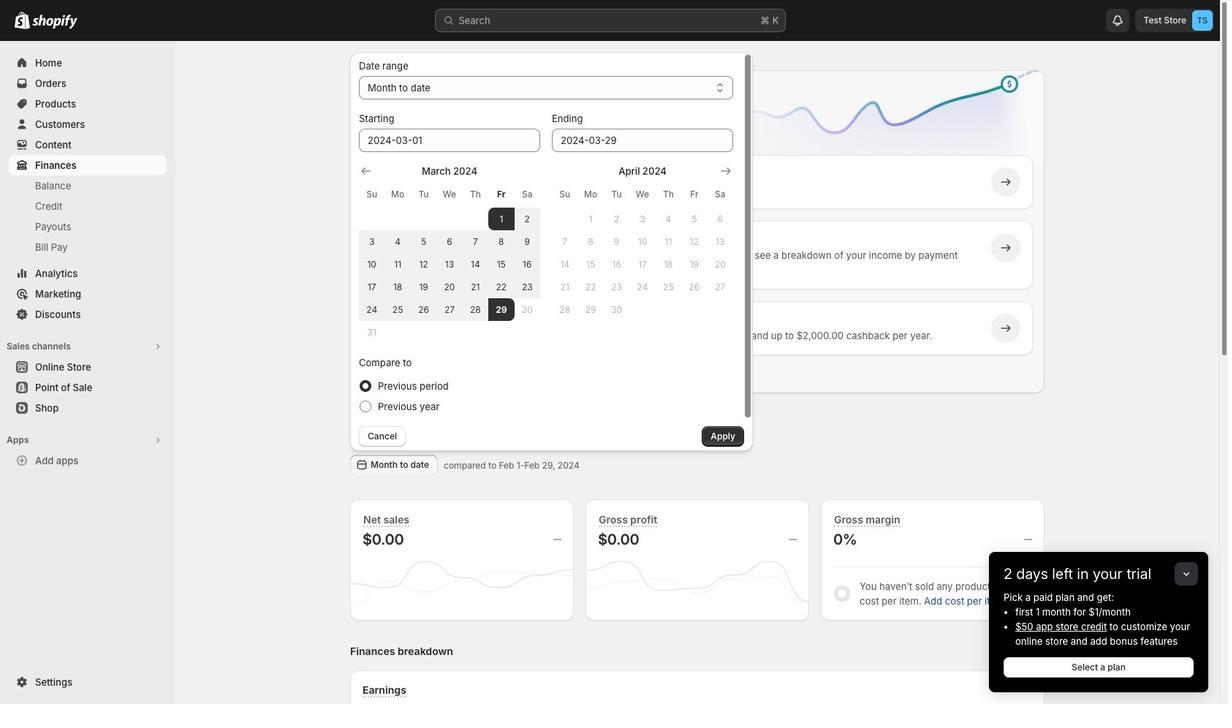 Task type: describe. For each thing, give the bounding box(es) containing it.
wednesday element for first monday element from left
[[437, 181, 463, 208]]

tuesday element for second monday element from the left
[[604, 181, 630, 208]]

thursday element for second monday element from the left's wednesday element
[[656, 181, 682, 208]]

sunday element for first monday element from left
[[359, 181, 385, 208]]

1 horizontal spatial shopify image
[[32, 15, 78, 29]]

2 monday element from the left
[[578, 181, 604, 208]]

friday element for second monday element from the left's wednesday element
[[682, 181, 708, 208]]

saturday element for wednesday element related to first monday element from left's friday element
[[515, 181, 541, 208]]

saturday element for friday element related to second monday element from the left's wednesday element
[[708, 181, 734, 208]]

2 grid from the left
[[552, 164, 734, 321]]

wednesday element for second monday element from the left
[[630, 181, 656, 208]]

friday element for wednesday element related to first monday element from left
[[489, 181, 515, 208]]

1 monday element from the left
[[385, 181, 411, 208]]

line chart image
[[713, 67, 1048, 187]]



Task type: vqa. For each thing, say whether or not it's contained in the screenshot.
Search collections text field
no



Task type: locate. For each thing, give the bounding box(es) containing it.
wednesday element
[[437, 181, 463, 208], [630, 181, 656, 208]]

1 tuesday element from the left
[[411, 181, 437, 208]]

1 horizontal spatial monday element
[[578, 181, 604, 208]]

select a plan image
[[382, 175, 396, 189]]

2 tuesday element from the left
[[604, 181, 630, 208]]

tuesday element
[[411, 181, 437, 208], [604, 181, 630, 208]]

0 horizontal spatial sunday element
[[359, 181, 385, 208]]

0 horizontal spatial saturday element
[[515, 181, 541, 208]]

0 horizontal spatial friday element
[[489, 181, 515, 208]]

1 horizontal spatial saturday element
[[708, 181, 734, 208]]

2 saturday element from the left
[[708, 181, 734, 208]]

1 horizontal spatial grid
[[552, 164, 734, 321]]

0 horizontal spatial wednesday element
[[437, 181, 463, 208]]

thursday element for wednesday element related to first monday element from left
[[463, 181, 489, 208]]

friday element
[[489, 181, 515, 208], [682, 181, 708, 208]]

1 grid from the left
[[359, 164, 541, 344]]

1 sunday element from the left
[[359, 181, 385, 208]]

grid
[[359, 164, 541, 344], [552, 164, 734, 321]]

monday element
[[385, 181, 411, 208], [578, 181, 604, 208]]

1 horizontal spatial sunday element
[[552, 181, 578, 208]]

1 horizontal spatial thursday element
[[656, 181, 682, 208]]

1 horizontal spatial wednesday element
[[630, 181, 656, 208]]

set up shopify payments image
[[382, 241, 396, 255]]

2 thursday element from the left
[[656, 181, 682, 208]]

2 friday element from the left
[[682, 181, 708, 208]]

thursday element
[[463, 181, 489, 208], [656, 181, 682, 208]]

sunday element
[[359, 181, 385, 208], [552, 181, 578, 208]]

saturday element
[[515, 181, 541, 208], [708, 181, 734, 208]]

0 horizontal spatial thursday element
[[463, 181, 489, 208]]

1 wednesday element from the left
[[437, 181, 463, 208]]

1 horizontal spatial tuesday element
[[604, 181, 630, 208]]

sunday element for second monday element from the left
[[552, 181, 578, 208]]

0 horizontal spatial tuesday element
[[411, 181, 437, 208]]

1 saturday element from the left
[[515, 181, 541, 208]]

2 wednesday element from the left
[[630, 181, 656, 208]]

1 friday element from the left
[[489, 181, 515, 208]]

0 horizontal spatial monday element
[[385, 181, 411, 208]]

0 horizontal spatial grid
[[359, 164, 541, 344]]

test store image
[[1193, 10, 1213, 31]]

None text field
[[359, 129, 541, 152], [552, 129, 734, 152], [359, 129, 541, 152], [552, 129, 734, 152]]

2 sunday element from the left
[[552, 181, 578, 208]]

0 horizontal spatial shopify image
[[15, 12, 30, 29]]

1 thursday element from the left
[[463, 181, 489, 208]]

1 horizontal spatial friday element
[[682, 181, 708, 208]]

shopify image
[[15, 12, 30, 29], [32, 15, 78, 29]]

tuesday element for first monday element from left
[[411, 181, 437, 208]]



